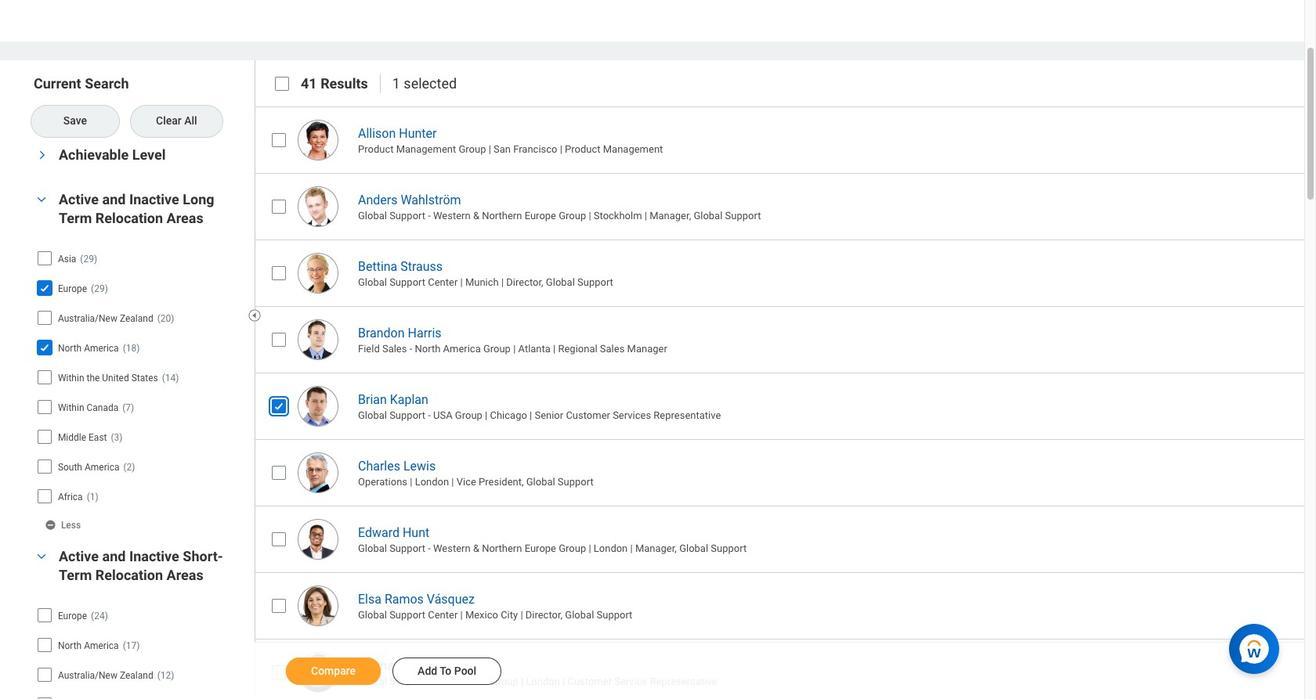 Task type: describe. For each thing, give the bounding box(es) containing it.
active and inactive long term relocation areas tree
[[35, 245, 241, 510]]

customer inside the brian kaplan list item
[[566, 410, 610, 422]]

kaplan
[[390, 392, 429, 407]]

operations   |   london   |   vice president, global support
[[358, 477, 594, 488]]

the
[[87, 373, 100, 384]]

support inside emma hobson list item
[[390, 676, 426, 688]]

within for within the united states
[[58, 373, 84, 384]]

field sales - north america group   |   atlanta   |   regional sales manager
[[358, 343, 668, 355]]

clear all
[[156, 114, 197, 127]]

less button
[[45, 519, 82, 532]]

global support center   |   munich   |   director, global support
[[358, 277, 613, 289]]

to
[[440, 665, 452, 678]]

41
[[301, 75, 317, 91]]

current search
[[34, 75, 129, 91]]

bettina
[[358, 259, 398, 274]]

operations
[[358, 477, 408, 488]]

canada
[[87, 403, 119, 414]]

emma hobson
[[358, 659, 441, 674]]

lewis
[[404, 459, 436, 474]]

1 sales from the left
[[382, 343, 407, 355]]

& for anders wahlström
[[473, 210, 480, 222]]

vásquez
[[427, 592, 475, 607]]

inactive for long
[[129, 191, 179, 208]]

(20)
[[157, 313, 174, 324]]

bettina strauss
[[358, 259, 443, 274]]

areas for short-
[[167, 567, 203, 584]]

wahlström
[[401, 193, 461, 207]]

brandon harris link
[[358, 323, 442, 341]]

northern for anders wahlström
[[482, 210, 522, 222]]

edward
[[358, 526, 400, 540]]

selected
[[404, 75, 457, 91]]

australia/new for north america
[[58, 671, 118, 682]]

global support center   |   mexico city   |   director, global support
[[358, 610, 633, 622]]

active and inactive short- term relocation areas tree
[[37, 602, 241, 700]]

representative inside emma hobson list item
[[650, 676, 718, 688]]

(17)
[[123, 641, 140, 652]]

(24)
[[91, 611, 108, 622]]

2 sales from the left
[[600, 343, 625, 355]]

ramos
[[385, 592, 424, 607]]

all
[[184, 114, 197, 127]]

north for (18)
[[58, 343, 82, 354]]

(3)
[[111, 432, 123, 443]]

2 management from the left
[[603, 144, 663, 155]]

manager
[[627, 343, 668, 355]]

group inside brandon harris list item
[[483, 343, 511, 355]]

(14)
[[162, 373, 179, 384]]

check small image inside active and inactive long term relocation areas tree
[[35, 279, 54, 298]]

ireland
[[458, 676, 489, 688]]

anders wahlström
[[358, 193, 461, 207]]

compare button
[[286, 658, 381, 686]]

edward hunt list item
[[255, 506, 1317, 573]]

achievable level button
[[59, 146, 166, 163]]

north for (17)
[[58, 641, 82, 652]]

(1)
[[87, 492, 98, 503]]

group inside the brian kaplan list item
[[455, 410, 483, 422]]

- for hobson
[[428, 676, 431, 688]]

short-
[[183, 548, 223, 565]]

active and inactive short- term relocation areas button
[[59, 548, 223, 584]]

global inside the brian kaplan list item
[[358, 410, 387, 422]]

elsa ramos vásquez link
[[358, 589, 475, 607]]

support inside "charles lewis" list item
[[558, 477, 594, 488]]

hunt
[[403, 526, 430, 540]]

group inside the allison hunter list item
[[459, 144, 486, 155]]

emma hobson list item
[[255, 639, 1317, 700]]

active and inactive long term relocation areas button
[[59, 191, 214, 226]]

strauss
[[401, 259, 443, 274]]

senior
[[535, 410, 564, 422]]

western for wahlström
[[433, 210, 471, 222]]

results
[[321, 75, 368, 91]]

active and inactive short- term relocation areas group
[[31, 547, 247, 700]]

field
[[358, 343, 380, 355]]

regional
[[558, 343, 598, 355]]

- for hunt
[[428, 543, 431, 555]]

edward hunt
[[358, 526, 430, 540]]

united
[[102, 373, 129, 384]]

clear
[[156, 114, 182, 127]]

inactive for short-
[[129, 548, 179, 565]]

group inside anders wahlström list item
[[559, 210, 586, 222]]

pool
[[454, 665, 477, 678]]

allison
[[358, 126, 396, 141]]

zealand for (12)
[[120, 671, 153, 682]]

zealand for (20)
[[120, 313, 153, 324]]

2 product from the left
[[565, 144, 601, 155]]

achievable
[[59, 146, 129, 163]]

east
[[89, 432, 107, 443]]

north america for (17)
[[58, 641, 119, 652]]

service
[[615, 676, 648, 688]]

charles lewis link
[[358, 456, 436, 474]]

london inside emma hobson list item
[[526, 676, 560, 688]]

brian kaplan link
[[358, 389, 429, 407]]

emma hobson link
[[358, 656, 441, 674]]

clear all button
[[131, 106, 222, 137]]

uk
[[433, 676, 446, 688]]

allison hunter list item
[[255, 106, 1317, 173]]

vice
[[457, 477, 476, 488]]

western for hunt
[[433, 543, 471, 555]]

director, inside elsa ramos vásquez list item
[[526, 610, 563, 622]]

brian
[[358, 392, 387, 407]]

usa
[[433, 410, 453, 422]]

product management group   |   san francisco   |   product management
[[358, 144, 663, 155]]

elsa ramos vásquez list item
[[255, 573, 1317, 639]]

achievable level
[[59, 146, 166, 163]]

anders wahlström list item
[[255, 173, 1317, 240]]



Task type: vqa. For each thing, say whether or not it's contained in the screenshot.
the Manager
yes



Task type: locate. For each thing, give the bounding box(es) containing it.
relocation inside active and inactive short- term relocation areas
[[95, 567, 163, 584]]

0 vertical spatial customer
[[566, 410, 610, 422]]

america for (17)
[[84, 641, 119, 652]]

0 vertical spatial check small image
[[35, 279, 54, 298]]

1 vertical spatial chevron down image
[[32, 552, 51, 563]]

0 vertical spatial term
[[59, 210, 92, 226]]

director,
[[506, 277, 544, 289], [526, 610, 563, 622]]

1 vertical spatial north america
[[58, 641, 119, 652]]

america down (24)
[[84, 641, 119, 652]]

compare
[[311, 665, 356, 678]]

term up asia
[[59, 210, 92, 226]]

customer
[[566, 410, 610, 422], [568, 676, 612, 688]]

america up usa
[[443, 343, 481, 355]]

bettina strauss list item
[[255, 240, 1317, 306]]

elsa ramos vásquez
[[358, 592, 475, 607]]

0 vertical spatial north america
[[58, 343, 119, 354]]

allison hunter link
[[358, 123, 437, 141]]

chevron down image
[[36, 146, 47, 164]]

0 vertical spatial (29)
[[80, 254, 97, 265]]

europe inside active and inactive long term relocation areas tree
[[58, 284, 87, 295]]

chevron down image down chevron down icon
[[32, 195, 51, 206]]

search
[[85, 75, 129, 91]]

representative right services
[[654, 410, 721, 422]]

& up munich
[[473, 210, 480, 222]]

active and inactive short- term relocation areas
[[59, 548, 223, 584]]

london inside the edward hunt "list item"
[[594, 543, 628, 555]]

check small image
[[35, 279, 54, 298], [270, 397, 288, 416]]

states
[[131, 373, 158, 384]]

active inside active and inactive short- term relocation areas
[[59, 548, 99, 565]]

city
[[501, 610, 518, 622]]

global inside "charles lewis" list item
[[526, 477, 555, 488]]

relocation down achievable level
[[95, 210, 163, 226]]

0 vertical spatial australia/new zealand
[[58, 313, 153, 324]]

2 areas from the top
[[167, 567, 203, 584]]

- left usa
[[428, 410, 431, 422]]

0 vertical spatial &
[[473, 210, 480, 222]]

- inside brandon harris list item
[[410, 343, 412, 355]]

2 active from the top
[[59, 548, 99, 565]]

services
[[613, 410, 651, 422]]

- for kaplan
[[428, 410, 431, 422]]

1 vertical spatial inactive
[[129, 548, 179, 565]]

global
[[358, 210, 387, 222], [694, 210, 723, 222], [358, 277, 387, 289], [546, 277, 575, 289], [358, 410, 387, 422], [526, 477, 555, 488], [358, 543, 387, 555], [680, 543, 708, 555], [358, 610, 387, 622], [565, 610, 594, 622], [358, 676, 387, 688]]

charles
[[358, 459, 400, 474]]

2 australia/new zealand from the top
[[58, 671, 153, 682]]

western inside anders wahlström list item
[[433, 210, 471, 222]]

and for active and inactive long term relocation areas
[[102, 191, 126, 208]]

director, inside bettina strauss list item
[[506, 277, 544, 289]]

0 vertical spatial representative
[[654, 410, 721, 422]]

2 vertical spatial &
[[449, 676, 455, 688]]

1 horizontal spatial management
[[603, 144, 663, 155]]

active down less
[[59, 548, 99, 565]]

1 vertical spatial london
[[594, 543, 628, 555]]

product
[[358, 144, 394, 155], [565, 144, 601, 155]]

europe
[[525, 210, 556, 222], [58, 284, 87, 295], [525, 543, 556, 555], [58, 611, 87, 622]]

south
[[58, 462, 82, 473]]

1 horizontal spatial product
[[565, 144, 601, 155]]

& inside anders wahlström list item
[[473, 210, 480, 222]]

australia/new zealand for (17)
[[58, 671, 153, 682]]

relocation for long
[[95, 210, 163, 226]]

africa
[[58, 492, 83, 503]]

& for emma hobson
[[449, 676, 455, 688]]

0 vertical spatial zealand
[[120, 313, 153, 324]]

north right check small icon
[[58, 343, 82, 354]]

relocation inside active and inactive long term relocation areas
[[95, 210, 163, 226]]

sales
[[382, 343, 407, 355], [600, 343, 625, 355]]

- inside anders wahlström list item
[[428, 210, 431, 222]]

- down hunt in the left bottom of the page
[[428, 543, 431, 555]]

1 vertical spatial areas
[[167, 567, 203, 584]]

america for (18)
[[84, 343, 119, 354]]

- inside the edward hunt "list item"
[[428, 543, 431, 555]]

representative inside the brian kaplan list item
[[654, 410, 721, 422]]

europe inside anders wahlström list item
[[525, 210, 556, 222]]

areas for long
[[167, 210, 203, 226]]

chevron down image for active and inactive long term relocation areas
[[32, 195, 51, 206]]

0 horizontal spatial management
[[396, 144, 456, 155]]

america inside brandon harris list item
[[443, 343, 481, 355]]

global support - western & northern europe group   |   london   |   manager, global support
[[358, 543, 747, 555]]

0 vertical spatial northern
[[482, 210, 522, 222]]

relocation up (24)
[[95, 567, 163, 584]]

munich
[[465, 277, 499, 289]]

1 selected
[[392, 75, 457, 91]]

1 relocation from the top
[[95, 210, 163, 226]]

areas down short-
[[167, 567, 203, 584]]

manager, inside the edward hunt "list item"
[[635, 543, 677, 555]]

1 western from the top
[[433, 210, 471, 222]]

1 vertical spatial &
[[473, 543, 480, 555]]

2 inactive from the top
[[129, 548, 179, 565]]

brandon harris
[[358, 326, 442, 341]]

save
[[63, 114, 87, 127]]

0 vertical spatial australia/new
[[58, 313, 118, 324]]

active for active and inactive long term relocation areas
[[59, 191, 99, 208]]

chevron down image inside the active and inactive long term relocation areas "group"
[[32, 195, 51, 206]]

center inside bettina strauss list item
[[428, 277, 458, 289]]

0 vertical spatial and
[[102, 191, 126, 208]]

asia
[[58, 254, 76, 265]]

north inside active and inactive long term relocation areas tree
[[58, 343, 82, 354]]

1 center from the top
[[428, 277, 458, 289]]

center inside elsa ramos vásquez list item
[[428, 610, 458, 622]]

1 vertical spatial manager,
[[635, 543, 677, 555]]

- for harris
[[410, 343, 412, 355]]

europe inside the edward hunt "list item"
[[525, 543, 556, 555]]

inactive left the long
[[129, 191, 179, 208]]

0 vertical spatial inactive
[[129, 191, 179, 208]]

1 vertical spatial center
[[428, 610, 458, 622]]

america for (2)
[[85, 462, 119, 473]]

center down vásquez
[[428, 610, 458, 622]]

1 vertical spatial director,
[[526, 610, 563, 622]]

elsa
[[358, 592, 382, 607]]

global inside emma hobson list item
[[358, 676, 387, 688]]

& for edward hunt
[[473, 543, 480, 555]]

- down wahlström
[[428, 210, 431, 222]]

2 zealand from the top
[[120, 671, 153, 682]]

- inside the brian kaplan list item
[[428, 410, 431, 422]]

- for wahlström
[[428, 210, 431, 222]]

group inside the edward hunt "list item"
[[559, 543, 586, 555]]

0 vertical spatial director,
[[506, 277, 544, 289]]

active and inactive long term relocation areas group
[[31, 190, 247, 535]]

northern down san
[[482, 210, 522, 222]]

north left (17)
[[58, 641, 82, 652]]

& inside the edward hunt "list item"
[[473, 543, 480, 555]]

hunter
[[399, 126, 437, 141]]

0 horizontal spatial london
[[415, 477, 449, 488]]

areas inside active and inactive short- term relocation areas
[[167, 567, 203, 584]]

2 relocation from the top
[[95, 567, 163, 584]]

1 horizontal spatial sales
[[600, 343, 625, 355]]

0 vertical spatial relocation
[[95, 210, 163, 226]]

1 vertical spatial australia/new
[[58, 671, 118, 682]]

within canada
[[58, 403, 119, 414]]

0 vertical spatial manager,
[[650, 210, 691, 222]]

1 vertical spatial customer
[[568, 676, 612, 688]]

president,
[[479, 477, 524, 488]]

hobson
[[397, 659, 441, 674]]

north america down (24)
[[58, 641, 119, 652]]

northern inside the edward hunt "list item"
[[482, 543, 522, 555]]

global support - usa group   |   chicago   |   senior customer services representative
[[358, 410, 721, 422]]

anders wahlström link
[[358, 189, 461, 207]]

management up stockholm
[[603, 144, 663, 155]]

representative right service at bottom left
[[650, 676, 718, 688]]

customer right senior
[[566, 410, 610, 422]]

northern for edward hunt
[[482, 543, 522, 555]]

areas down the long
[[167, 210, 203, 226]]

term
[[59, 210, 92, 226], [59, 567, 92, 584]]

(12)
[[157, 671, 174, 682]]

australia/new zealand inside active and inactive short- term relocation areas tree
[[58, 671, 153, 682]]

(29)
[[80, 254, 97, 265], [91, 284, 108, 295]]

center for strauss
[[428, 277, 458, 289]]

1 product from the left
[[358, 144, 394, 155]]

2 australia/new from the top
[[58, 671, 118, 682]]

australia/new zealand down (17)
[[58, 671, 153, 682]]

support
[[390, 210, 426, 222], [725, 210, 761, 222], [390, 277, 426, 289], [578, 277, 613, 289], [390, 410, 426, 422], [558, 477, 594, 488], [390, 543, 426, 555], [711, 543, 747, 555], [390, 610, 426, 622], [597, 610, 633, 622], [390, 676, 426, 688]]

1 vertical spatial term
[[59, 567, 92, 584]]

0 vertical spatial western
[[433, 210, 471, 222]]

2 and from the top
[[102, 548, 126, 565]]

save button
[[31, 106, 119, 137]]

filter search field
[[31, 74, 257, 700]]

1 areas from the top
[[167, 210, 203, 226]]

1 zealand from the top
[[120, 313, 153, 324]]

and up (24)
[[102, 548, 126, 565]]

1 vertical spatial northern
[[482, 543, 522, 555]]

0 vertical spatial center
[[428, 277, 458, 289]]

product down the allison
[[358, 144, 394, 155]]

active for active and inactive short- term relocation areas
[[59, 548, 99, 565]]

1 active from the top
[[59, 191, 99, 208]]

north america inside active and inactive short- term relocation areas tree
[[58, 641, 119, 652]]

2 within from the top
[[58, 403, 84, 414]]

1 northern from the top
[[482, 210, 522, 222]]

term for active and inactive long term relocation areas
[[59, 210, 92, 226]]

within
[[58, 373, 84, 384], [58, 403, 84, 414]]

center down strauss
[[428, 277, 458, 289]]

(29) for asia
[[80, 254, 97, 265]]

1 chevron down image from the top
[[32, 195, 51, 206]]

allison hunter
[[358, 126, 437, 141]]

and inside active and inactive long term relocation areas
[[102, 191, 126, 208]]

zealand inside active and inactive long term relocation areas tree
[[120, 313, 153, 324]]

brian kaplan list item
[[255, 373, 1317, 439]]

australia/new zealand inside active and inactive long term relocation areas tree
[[58, 313, 153, 324]]

chevron down image down less dropdown button
[[32, 552, 51, 563]]

zealand left (12)
[[120, 671, 153, 682]]

1 management from the left
[[396, 144, 456, 155]]

inactive left short-
[[129, 548, 179, 565]]

northern inside anders wahlström list item
[[482, 210, 522, 222]]

america left (18)
[[84, 343, 119, 354]]

active and inactive long term relocation areas
[[59, 191, 214, 226]]

representative
[[654, 410, 721, 422], [650, 676, 718, 688]]

australia/new for europe
[[58, 313, 118, 324]]

term inside active and inactive long term relocation areas
[[59, 210, 92, 226]]

zealand inside active and inactive short- term relocation areas tree
[[120, 671, 153, 682]]

& inside emma hobson list item
[[449, 676, 455, 688]]

term inside active and inactive short- term relocation areas
[[59, 567, 92, 584]]

customer inside emma hobson list item
[[568, 676, 612, 688]]

northern down president,
[[482, 543, 522, 555]]

london
[[415, 477, 449, 488], [594, 543, 628, 555], [526, 676, 560, 688]]

0 vertical spatial active
[[59, 191, 99, 208]]

1 vertical spatial relocation
[[95, 567, 163, 584]]

active inside active and inactive long term relocation areas
[[59, 191, 99, 208]]

australia/new zealand for (29)
[[58, 313, 153, 324]]

2 western from the top
[[433, 543, 471, 555]]

sales down brandon harris
[[382, 343, 407, 355]]

1 australia/new zealand from the top
[[58, 313, 153, 324]]

northern
[[482, 210, 522, 222], [482, 543, 522, 555]]

0 vertical spatial areas
[[167, 210, 203, 226]]

1 vertical spatial zealand
[[120, 671, 153, 682]]

active down achievable
[[59, 191, 99, 208]]

0 horizontal spatial check small image
[[35, 279, 54, 298]]

london inside "charles lewis" list item
[[415, 477, 449, 488]]

zealand
[[120, 313, 153, 324], [120, 671, 153, 682]]

0 horizontal spatial product
[[358, 144, 394, 155]]

2 north america from the top
[[58, 641, 119, 652]]

term up (24)
[[59, 567, 92, 584]]

sales right regional
[[600, 343, 625, 355]]

1 vertical spatial active
[[59, 548, 99, 565]]

add
[[418, 665, 437, 678]]

within left the
[[58, 373, 84, 384]]

1 vertical spatial australia/new zealand
[[58, 671, 153, 682]]

management
[[396, 144, 456, 155], [603, 144, 663, 155]]

0 vertical spatial within
[[58, 373, 84, 384]]

and down achievable level
[[102, 191, 126, 208]]

(18)
[[123, 343, 140, 354]]

australia/new inside active and inactive short- term relocation areas tree
[[58, 671, 118, 682]]

australia/new up the
[[58, 313, 118, 324]]

inactive
[[129, 191, 179, 208], [129, 548, 179, 565]]

1 within from the top
[[58, 373, 84, 384]]

and for active and inactive short- term relocation areas
[[102, 548, 126, 565]]

australia/new inside active and inactive long term relocation areas tree
[[58, 313, 118, 324]]

41 results
[[301, 75, 368, 91]]

1 vertical spatial representative
[[650, 676, 718, 688]]

western inside the edward hunt "list item"
[[433, 543, 471, 555]]

north america inside active and inactive long term relocation areas tree
[[58, 343, 119, 354]]

relocation
[[95, 210, 163, 226], [95, 567, 163, 584]]

north america up the
[[58, 343, 119, 354]]

0 vertical spatial london
[[415, 477, 449, 488]]

chevron down image inside 'active and inactive short- term relocation areas' group
[[32, 552, 51, 563]]

harris
[[408, 326, 442, 341]]

chevron down image for active and inactive short- term relocation areas
[[32, 552, 51, 563]]

1 horizontal spatial check small image
[[270, 397, 288, 416]]

center for ramos
[[428, 610, 458, 622]]

1 vertical spatial check small image
[[270, 397, 288, 416]]

western up vásquez
[[433, 543, 471, 555]]

and inside active and inactive short- term relocation areas
[[102, 548, 126, 565]]

stockholm
[[594, 210, 642, 222]]

within up the middle
[[58, 403, 84, 414]]

north down harris
[[415, 343, 441, 355]]

relocation for short-
[[95, 567, 163, 584]]

1 and from the top
[[102, 191, 126, 208]]

current
[[34, 75, 81, 91]]

support inside the brian kaplan list item
[[390, 410, 426, 422]]

north america
[[58, 343, 119, 354], [58, 641, 119, 652]]

mexico
[[465, 610, 498, 622]]

north inside brandon harris list item
[[415, 343, 441, 355]]

middle
[[58, 432, 86, 443]]

product right francisco
[[565, 144, 601, 155]]

1 vertical spatial (29)
[[91, 284, 108, 295]]

0 horizontal spatial sales
[[382, 343, 407, 355]]

san
[[494, 144, 511, 155]]

chevron down image
[[32, 195, 51, 206], [32, 552, 51, 563]]

group inside emma hobson list item
[[491, 676, 519, 688]]

chicago
[[490, 410, 527, 422]]

western down wahlström
[[433, 210, 471, 222]]

australia/new down (24)
[[58, 671, 118, 682]]

inactive inside active and inactive short- term relocation areas
[[129, 548, 179, 565]]

1 australia/new from the top
[[58, 313, 118, 324]]

- down brandon harris
[[410, 343, 412, 355]]

(2)
[[123, 462, 135, 473]]

north inside active and inactive short- term relocation areas tree
[[58, 641, 82, 652]]

north america for (18)
[[58, 343, 119, 354]]

australia/new zealand up (18)
[[58, 313, 153, 324]]

2 term from the top
[[59, 567, 92, 584]]

america left (2)
[[85, 462, 119, 473]]

america inside active and inactive short- term relocation areas tree
[[84, 641, 119, 652]]

2 chevron down image from the top
[[32, 552, 51, 563]]

1 term from the top
[[59, 210, 92, 226]]

south america
[[58, 462, 119, 473]]

less
[[61, 520, 81, 531]]

charles lewis
[[358, 459, 436, 474]]

2 center from the top
[[428, 610, 458, 622]]

(29) for europe
[[91, 284, 108, 295]]

inactive inside active and inactive long term relocation areas
[[129, 191, 179, 208]]

add to pool button
[[393, 658, 502, 686]]

bettina strauss link
[[358, 256, 443, 274]]

& up vásquez
[[473, 543, 480, 555]]

within for within canada
[[58, 403, 84, 414]]

manager, inside anders wahlström list item
[[650, 210, 691, 222]]

zealand left (20)
[[120, 313, 153, 324]]

europe inside active and inactive short- term relocation areas tree
[[58, 611, 87, 622]]

1 vertical spatial western
[[433, 543, 471, 555]]

atlanta
[[518, 343, 551, 355]]

- left the "uk"
[[428, 676, 431, 688]]

1 vertical spatial within
[[58, 403, 84, 414]]

1 north america from the top
[[58, 343, 119, 354]]

& right the "uk"
[[449, 676, 455, 688]]

management down hunter
[[396, 144, 456, 155]]

2 horizontal spatial london
[[594, 543, 628, 555]]

emma
[[358, 659, 394, 674]]

francisco
[[513, 144, 558, 155]]

check small image
[[35, 338, 54, 357]]

within the united states
[[58, 373, 158, 384]]

- inside emma hobson list item
[[428, 676, 431, 688]]

1 inactive from the top
[[129, 191, 179, 208]]

customer left service at bottom left
[[568, 676, 612, 688]]

check small image inside the brian kaplan list item
[[270, 397, 288, 416]]

2 northern from the top
[[482, 543, 522, 555]]

charles lewis list item
[[255, 439, 1317, 506]]

1 vertical spatial and
[[102, 548, 126, 565]]

director, right munich
[[506, 277, 544, 289]]

areas inside active and inactive long term relocation areas
[[167, 210, 203, 226]]

1 horizontal spatial london
[[526, 676, 560, 688]]

manager, for wahlström
[[650, 210, 691, 222]]

brandon harris list item
[[255, 306, 1317, 373]]

middle east
[[58, 432, 107, 443]]

0 vertical spatial chevron down image
[[32, 195, 51, 206]]

term for active and inactive short- term relocation areas
[[59, 567, 92, 584]]

2 vertical spatial london
[[526, 676, 560, 688]]

edward hunt link
[[358, 522, 430, 540]]

1
[[392, 75, 400, 91]]

manager, for hunt
[[635, 543, 677, 555]]

add to pool
[[418, 665, 477, 678]]

director, right city
[[526, 610, 563, 622]]



